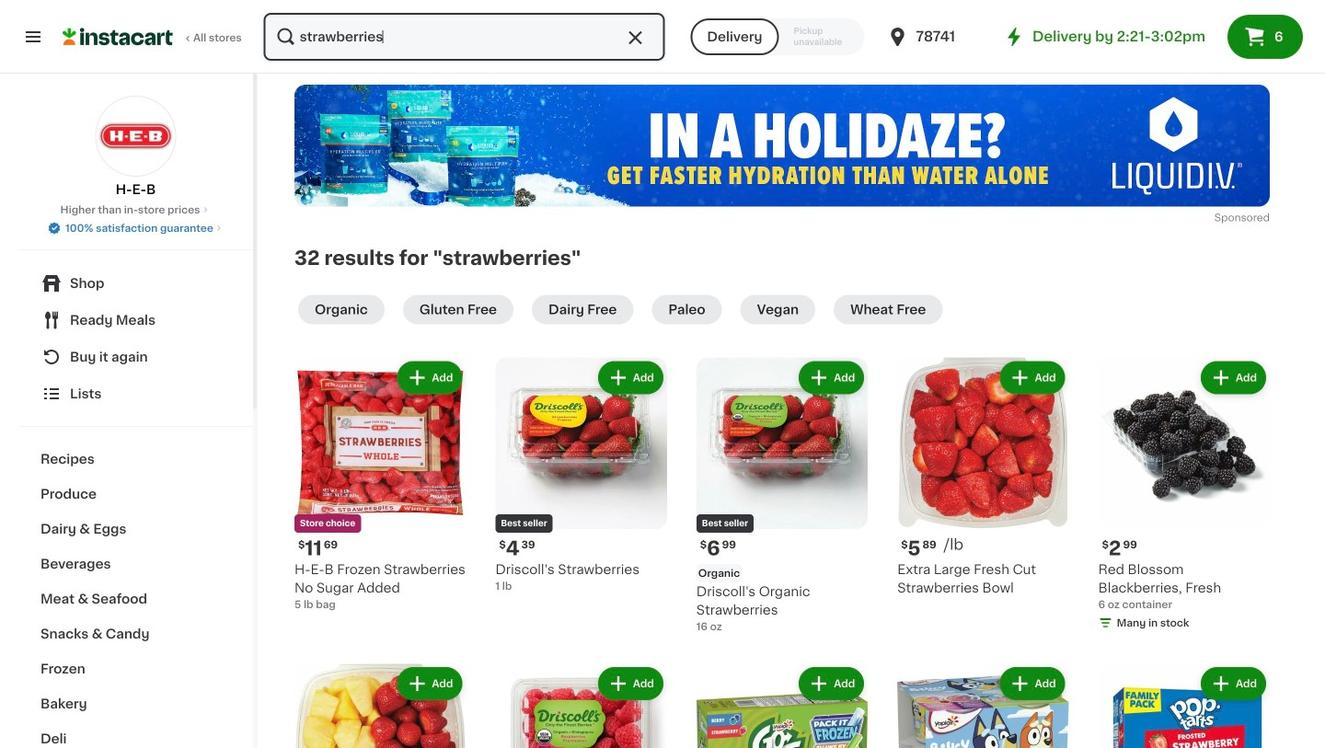 Task type: describe. For each thing, give the bounding box(es) containing it.
• sponsored: in a holidaze? get faster hydration than water alone. liquid i.v. image
[[295, 85, 1270, 207]]

h-e-b logo image
[[95, 96, 176, 177]]



Task type: vqa. For each thing, say whether or not it's contained in the screenshot.
search field
yes



Task type: locate. For each thing, give the bounding box(es) containing it.
Search field
[[264, 13, 665, 61]]

$5.89 per pound element
[[898, 537, 1069, 560]]

None search field
[[262, 11, 667, 63]]

service type group
[[691, 18, 865, 55]]

product group
[[295, 358, 466, 612], [496, 358, 667, 594], [697, 358, 868, 634], [898, 358, 1069, 597], [1099, 358, 1270, 634], [295, 664, 466, 748], [496, 664, 667, 748], [697, 664, 868, 748], [898, 664, 1069, 748], [1099, 664, 1270, 748]]

instacart logo image
[[63, 26, 173, 48]]



